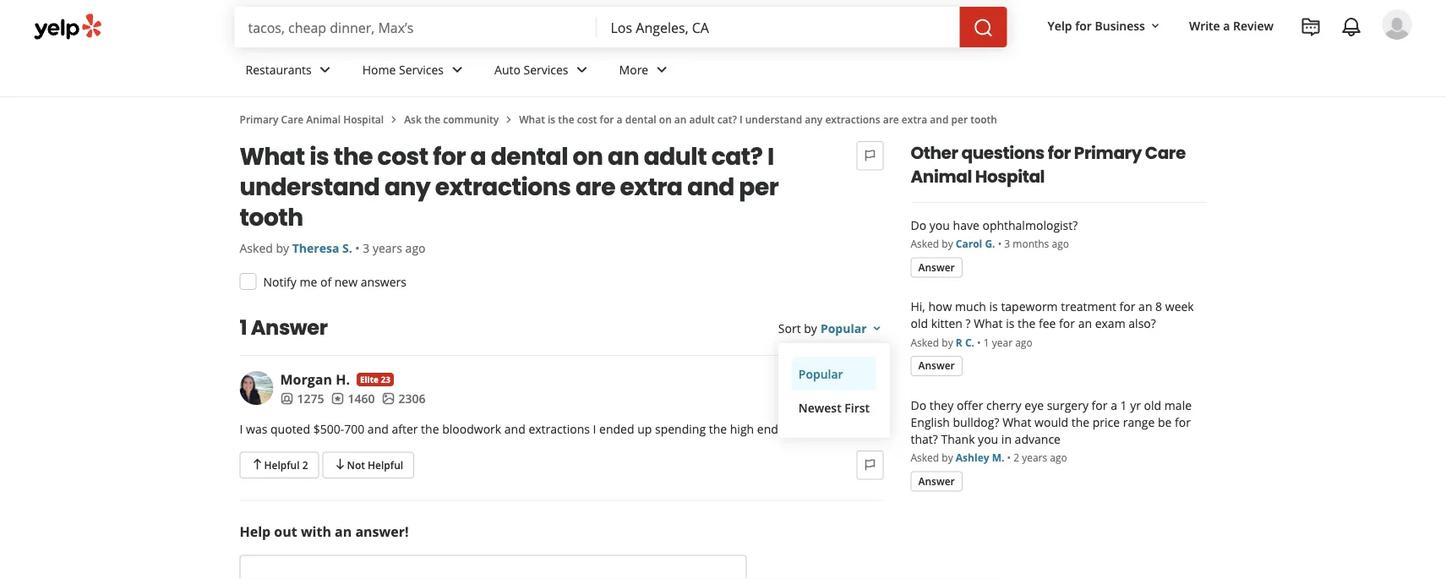 Task type: describe. For each thing, give the bounding box(es) containing it.
for inside the other questions for primary care animal hospital
[[1048, 141, 1071, 165]]

more
[[619, 61, 649, 77]]

answers
[[361, 274, 407, 290]]

theresa
[[292, 240, 339, 256]]

english
[[911, 414, 950, 430]]

out
[[274, 522, 297, 540]]

1 vertical spatial years
[[831, 370, 861, 386]]

s.
[[342, 240, 352, 256]]

3 for s.
[[363, 240, 370, 256]]

business
[[1096, 17, 1146, 33]]

1 horizontal spatial tooth
[[971, 112, 998, 126]]

high
[[730, 421, 754, 437]]

newest first
[[799, 400, 870, 416]]

1 horizontal spatial cost
[[577, 112, 597, 126]]

what inside hi, how much is tapeworm treatment for an 8 week old kitten ? what is the fee for an exam also?
[[974, 315, 1003, 331]]

ophthalmologist?
[[983, 217, 1078, 233]]

24 chevron down v2 image for more
[[652, 60, 672, 80]]

by for asked by r c.
[[942, 335, 954, 349]]

projects image
[[1301, 17, 1322, 37]]

kitten
[[932, 315, 963, 331]]

old for kitten
[[911, 315, 929, 331]]

the inside hi, how much is tapeworm treatment for an 8 week old kitten ? what is the fee for an exam also?
[[1018, 315, 1036, 331]]

you inside the do they offer cherry eye surgery for a 1 yr old male english bulldog? what would the price range be for that? thank you in advance
[[979, 431, 999, 447]]

1275
[[297, 390, 324, 406]]

0 vertical spatial any
[[805, 112, 823, 126]]

an inside what is the cost for a dental on an adult cat? i understand any extractions are extra and per tooth
[[608, 140, 639, 173]]

by for asked by ashley m.
[[942, 451, 954, 465]]

ago for asked by theresa s.
[[406, 240, 426, 256]]

community
[[443, 112, 499, 126]]

care inside the other questions for primary care animal hospital
[[1146, 141, 1186, 165]]

are inside what is the cost for a dental on an adult cat? i understand any extractions are extra and per tooth
[[576, 170, 616, 203]]

0 vertical spatial hospital
[[343, 112, 384, 126]]

carol
[[956, 237, 983, 251]]

by for asked by carol g.
[[942, 237, 954, 251]]

a right write
[[1224, 17, 1231, 33]]

1 horizontal spatial 2
[[1014, 451, 1020, 465]]

spending
[[655, 421, 706, 437]]

$500-
[[313, 421, 344, 437]]

16 photos v2 image
[[382, 392, 395, 405]]

16 helpful v2 image
[[251, 458, 264, 471]]

years for asked by theresa s.
[[373, 240, 403, 256]]

c.
[[966, 335, 975, 349]]

week
[[1166, 299, 1195, 315]]

ask
[[404, 112, 422, 126]]

after
[[392, 421, 418, 437]]

services for home services
[[399, 61, 444, 77]]

male
[[1165, 397, 1192, 413]]

notify me of new answers
[[263, 274, 407, 290]]

how
[[929, 299, 953, 315]]

1 vertical spatial understand
[[240, 170, 380, 203]]

the down "auto services" 'link' at the top of the page
[[558, 112, 575, 126]]

elite 23
[[360, 374, 391, 385]]

home services
[[363, 61, 444, 77]]

dental inside what is the cost for a dental on an adult cat? i understand any extractions are extra and per tooth
[[491, 140, 568, 173]]

questions
[[962, 141, 1045, 165]]

ago up first
[[864, 370, 884, 386]]

do they offer cherry eye surgery for a 1 yr old male english bulldog? what would the price range be for that? thank you in advance
[[911, 397, 1192, 447]]

other questions for primary care animal hospital
[[911, 141, 1186, 189]]

cat? inside what is the cost for a dental on an adult cat? i understand any extractions are extra and per tooth
[[712, 140, 763, 173]]

do for do you have ophthalmologist?
[[911, 217, 927, 233]]

restaurants
[[246, 61, 312, 77]]

3 for g.
[[1005, 237, 1011, 251]]

exam
[[1096, 315, 1126, 331]]

i was quoted $500-700 and after the bloodwork and extractions i ended up spending the high end of that.
[[240, 421, 821, 437]]

that.
[[796, 421, 821, 437]]

range
[[1124, 414, 1156, 430]]

0 vertical spatial cat?
[[718, 112, 737, 126]]

2 vertical spatial extractions
[[529, 421, 590, 437]]

fee
[[1039, 315, 1057, 331]]

answer link for ?
[[911, 356, 963, 376]]

0 vertical spatial dental
[[625, 112, 657, 126]]

report answer image
[[864, 458, 877, 472]]

?
[[966, 315, 971, 331]]

0 horizontal spatial care
[[281, 112, 304, 126]]

surgery
[[1047, 397, 1089, 413]]

g.
[[986, 237, 996, 251]]

asked by ashley m.
[[911, 451, 1005, 465]]

the inside the do they offer cherry eye surgery for a 1 yr old male english bulldog? what would the price range be for that? thank you in advance
[[1072, 414, 1090, 430]]

ago for asked by ashley m.
[[1051, 451, 1068, 465]]

was
[[246, 421, 268, 437]]

ago for asked by r c.
[[1016, 335, 1033, 349]]

much
[[956, 299, 987, 315]]

year
[[993, 335, 1013, 349]]

also?
[[1129, 315, 1157, 331]]

answer for hi, how much is tapeworm treatment for an 8 week old kitten ? what is the fee for an exam also?
[[919, 359, 955, 373]]

bloodwork
[[442, 421, 502, 437]]

helpful inside button
[[368, 458, 404, 472]]

0 vertical spatial 3 years ago
[[363, 240, 426, 256]]

a down community
[[471, 140, 486, 173]]

h.
[[336, 370, 350, 389]]

morgan
[[280, 370, 332, 389]]

answer down notify
[[251, 314, 328, 342]]

2 years ago
[[1014, 451, 1068, 465]]

asked for asked by ashley m.
[[911, 451, 940, 465]]

end
[[758, 421, 779, 437]]

help
[[240, 522, 271, 540]]

is up "1 year ago"
[[1006, 315, 1015, 331]]

for up price
[[1092, 397, 1108, 413]]

ashley m. link
[[956, 451, 1005, 465]]

for right fee
[[1060, 315, 1076, 331]]

other
[[911, 141, 959, 165]]

for up also?
[[1120, 299, 1136, 315]]

1 horizontal spatial 3 years ago
[[821, 370, 884, 386]]

morgan h.
[[280, 370, 350, 389]]

newest first link
[[792, 391, 877, 425]]

ago for asked by carol g.
[[1052, 237, 1070, 251]]

m.
[[993, 451, 1005, 465]]

hi, how much is tapeworm treatment for an 8 week old kitten ? what is the fee for an exam also?
[[911, 299, 1195, 331]]

answer link for english
[[911, 471, 963, 492]]

0 horizontal spatial 2
[[302, 458, 308, 472]]

first
[[845, 400, 870, 416]]

0 vertical spatial you
[[930, 217, 950, 233]]

reviews element
[[331, 390, 375, 407]]

0 horizontal spatial of
[[320, 274, 332, 290]]

popular for popular link
[[799, 366, 844, 382]]

months
[[1013, 237, 1050, 251]]

1 helpful from the left
[[264, 458, 300, 472]]

1 horizontal spatial 3
[[821, 370, 828, 386]]

ended
[[600, 421, 635, 437]]

ask the community link
[[404, 112, 499, 126]]

would
[[1035, 414, 1069, 430]]

search image
[[974, 18, 994, 38]]

is right much at the right
[[990, 299, 999, 315]]

hi,
[[911, 299, 926, 315]]

adult inside what is the cost for a dental on an adult cat? i understand any extractions are extra and per tooth
[[644, 140, 707, 173]]

that?
[[911, 431, 938, 447]]

business categories element
[[232, 47, 1413, 96]]

asked for asked by r c.
[[911, 335, 940, 349]]

helpful 2
[[264, 458, 308, 472]]

1 horizontal spatial understand
[[746, 112, 803, 126]]

0 vertical spatial on
[[659, 112, 672, 126]]

what inside the do they offer cherry eye surgery for a 1 yr old male english bulldog? what would the price range be for that? thank you in advance
[[1003, 414, 1032, 430]]

sort by
[[779, 320, 818, 336]]

700
[[344, 421, 365, 437]]

1 answer
[[240, 314, 328, 342]]

any inside what is the cost for a dental on an adult cat? i understand any extractions are extra and per tooth
[[385, 170, 431, 203]]

restaurants link
[[232, 47, 349, 96]]

price
[[1093, 414, 1121, 430]]

1 for 1 answer
[[240, 314, 247, 342]]



Task type: vqa. For each thing, say whether or not it's contained in the screenshot.
you within Do they offer cherry eye surgery for a 1 yr old male English bulldog? What would the price range be for that? Thank you in advance
yes



Task type: locate. For each thing, give the bounding box(es) containing it.
0 vertical spatial tooth
[[971, 112, 998, 126]]

is down "auto services" 'link' at the top of the page
[[548, 112, 556, 126]]

1 vertical spatial dental
[[491, 140, 568, 173]]

answer
[[919, 260, 955, 274], [251, 314, 328, 342], [919, 359, 955, 373], [919, 474, 955, 488]]

2 none field from the left
[[611, 18, 947, 36]]

services right auto
[[524, 61, 569, 77]]

3 up newest
[[821, 370, 828, 386]]

is inside what is the cost for a dental on an adult cat? i understand any extractions are extra and per tooth
[[310, 140, 329, 173]]

none field near
[[611, 18, 947, 36]]

2 horizontal spatial years
[[1023, 451, 1048, 465]]

asked
[[911, 237, 940, 251], [240, 240, 273, 256], [911, 335, 940, 349], [911, 451, 940, 465]]

16 chevron down v2 image inside yelp for business button
[[1149, 19, 1163, 33]]

1 year ago
[[984, 335, 1033, 349]]

None search field
[[235, 7, 1011, 47]]

1 horizontal spatial 16 chevron down v2 image
[[1149, 19, 1163, 33]]

1 horizontal spatial helpful
[[368, 458, 404, 472]]

tooth up asked by theresa s.
[[240, 200, 303, 234]]

1 horizontal spatial years
[[831, 370, 861, 386]]

1 horizontal spatial extra
[[902, 112, 928, 126]]

24 chevron down v2 image for home services
[[447, 60, 468, 80]]

24 chevron down v2 image
[[315, 60, 335, 80], [652, 60, 672, 80]]

cost down "auto services" 'link' at the top of the page
[[577, 112, 597, 126]]

what inside what is the cost for a dental on an adult cat? i understand any extractions are extra and per tooth
[[240, 140, 305, 173]]

theresa s. link
[[292, 240, 352, 256]]

1 up photo of morgan h.
[[240, 314, 247, 342]]

years up newest first
[[831, 370, 861, 386]]

animal down restaurants link
[[306, 112, 341, 126]]

an
[[675, 112, 687, 126], [608, 140, 639, 173], [1139, 299, 1153, 315], [1079, 315, 1093, 331], [335, 522, 352, 540]]

new
[[335, 274, 358, 290]]

and inside what is the cost for a dental on an adult cat? i understand any extractions are extra and per tooth
[[688, 170, 735, 203]]

what right ? at the bottom right of page
[[974, 315, 1003, 331]]

24 chevron down v2 image inside restaurants link
[[315, 60, 335, 80]]

animal
[[306, 112, 341, 126], [911, 165, 972, 189]]

do up 'asked by carol g.'
[[911, 217, 927, 233]]

Near text field
[[611, 18, 947, 36]]

0 vertical spatial answer link
[[911, 258, 963, 278]]

friends element
[[280, 390, 324, 407]]

16 chevron down v2 image for yelp for business
[[1149, 19, 1163, 33]]

extractions inside what is the cost for a dental on an adult cat? i understand any extractions are extra and per tooth
[[435, 170, 571, 203]]

for down the more link
[[600, 112, 614, 126]]

for right yelp
[[1076, 17, 1092, 33]]

1 vertical spatial 3 years ago
[[821, 370, 884, 386]]

0 horizontal spatial old
[[911, 315, 929, 331]]

report question image
[[864, 149, 877, 162]]

notifications image
[[1342, 17, 1362, 37]]

0 horizontal spatial 1
[[240, 314, 247, 342]]

0 horizontal spatial understand
[[240, 170, 380, 203]]

0 horizontal spatial extra
[[620, 170, 683, 203]]

helpful right not
[[368, 458, 404, 472]]

1 horizontal spatial 24 chevron down v2 image
[[572, 60, 592, 80]]

offer
[[957, 397, 984, 413]]

tapeworm
[[1002, 299, 1058, 315]]

0 vertical spatial do
[[911, 217, 927, 233]]

home services link
[[349, 47, 481, 96]]

2 answer link from the top
[[911, 356, 963, 376]]

extra
[[902, 112, 928, 126], [620, 170, 683, 203]]

primary care animal hospital link
[[240, 112, 384, 126]]

by down thank
[[942, 451, 954, 465]]

24 chevron down v2 image right 'auto services'
[[572, 60, 592, 80]]

0 vertical spatial popular
[[821, 320, 867, 336]]

is down the primary care animal hospital link
[[310, 140, 329, 173]]

1 vertical spatial extractions
[[435, 170, 571, 203]]

answer!
[[356, 522, 409, 540]]

the down tapeworm
[[1018, 315, 1036, 331]]

1 horizontal spatial 1
[[984, 335, 990, 349]]

helpful
[[264, 458, 300, 472], [368, 458, 404, 472]]

1 inside the do they offer cherry eye surgery for a 1 yr old male english bulldog? what would the price range be for that? thank you in advance
[[1121, 397, 1128, 413]]

1 24 chevron down v2 image from the left
[[447, 60, 468, 80]]

not helpful
[[347, 458, 404, 472]]

0 horizontal spatial 16 chevron right v2 image
[[387, 113, 401, 126]]

adult
[[690, 112, 715, 126], [644, 140, 707, 173]]

answer link down asked by r c.
[[911, 356, 963, 376]]

16 chevron down v2 image
[[1149, 19, 1163, 33], [871, 322, 884, 335]]

answer for do they offer cherry eye surgery for a 1 yr old male english bulldog? what would the price range be for that? thank you in advance
[[919, 474, 955, 488]]

0 horizontal spatial helpful
[[264, 458, 300, 472]]

bulldog?
[[954, 414, 1000, 430]]

1 left yr
[[1121, 397, 1128, 413]]

0 horizontal spatial primary
[[240, 112, 279, 126]]

0 vertical spatial years
[[373, 240, 403, 256]]

1 horizontal spatial of
[[782, 421, 793, 437]]

1 vertical spatial animal
[[911, 165, 972, 189]]

0 horizontal spatial you
[[930, 217, 950, 233]]

16 review v2 image
[[331, 392, 345, 405]]

for inside what is the cost for a dental on an adult cat? i understand any extractions are extra and per tooth
[[433, 140, 466, 173]]

cost down ask
[[378, 140, 429, 173]]

24 chevron down v2 image for auto services
[[572, 60, 592, 80]]

years for asked by ashley m.
[[1023, 451, 1048, 465]]

any down ask
[[385, 170, 431, 203]]

they
[[930, 397, 954, 413]]

auto services
[[495, 61, 569, 77]]

0 horizontal spatial 3 years ago
[[363, 240, 426, 256]]

1 vertical spatial answer link
[[911, 356, 963, 376]]

yelp for business button
[[1041, 10, 1169, 41]]

r
[[956, 335, 963, 349]]

0 vertical spatial 16 chevron down v2 image
[[1149, 19, 1163, 33]]

0 vertical spatial what is the cost for a dental on an adult cat? i understand any extractions are extra and per tooth
[[519, 112, 998, 126]]

ashley
[[956, 451, 990, 465]]

answer link down 'asked by carol g.'
[[911, 258, 963, 278]]

24 chevron down v2 image inside the more link
[[652, 60, 672, 80]]

any down business categories element
[[805, 112, 823, 126]]

ago right year
[[1016, 335, 1033, 349]]

1 vertical spatial popular
[[799, 366, 844, 382]]

1 horizontal spatial 16 chevron right v2 image
[[503, 113, 516, 126]]

3 years ago up first
[[821, 370, 884, 386]]

2 helpful from the left
[[368, 458, 404, 472]]

by left theresa
[[276, 240, 289, 256]]

what is the cost for a dental on an adult cat? i understand any extractions are extra and per tooth down community
[[240, 140, 779, 234]]

you left in
[[979, 431, 999, 447]]

0 vertical spatial cost
[[577, 112, 597, 126]]

photo of morgan h. image
[[240, 371, 274, 405]]

services for auto services
[[524, 61, 569, 77]]

yelp for business
[[1048, 17, 1146, 33]]

what down "auto services" 'link' at the top of the page
[[519, 112, 545, 126]]

1 horizontal spatial old
[[1145, 397, 1162, 413]]

the right after
[[421, 421, 439, 437]]

1 for 1 year ago
[[984, 335, 990, 349]]

1 vertical spatial you
[[979, 431, 999, 447]]

years down advance
[[1023, 451, 1048, 465]]

2 right m.
[[1014, 451, 1020, 465]]

old for male
[[1145, 397, 1162, 413]]

Find text field
[[248, 18, 584, 36]]

16 chevron right v2 image for primary care animal hospital
[[387, 113, 401, 126]]

0 horizontal spatial 24 chevron down v2 image
[[447, 60, 468, 80]]

0 horizontal spatial any
[[385, 170, 431, 203]]

3 months ago
[[1005, 237, 1070, 251]]

in
[[1002, 431, 1012, 447]]

3 answer link from the top
[[911, 471, 963, 492]]

answer link down asked by ashley m.
[[911, 471, 963, 492]]

16 chevron right v2 image left ask
[[387, 113, 401, 126]]

primary inside the other questions for primary care animal hospital
[[1075, 141, 1142, 165]]

have
[[954, 217, 980, 233]]

on inside what is the cost for a dental on an adult cat? i understand any extractions are extra and per tooth
[[573, 140, 603, 173]]

hospital up do you have ophthalmologist?
[[976, 165, 1045, 189]]

1 vertical spatial of
[[782, 421, 793, 437]]

asked for asked by carol g.
[[911, 237, 940, 251]]

by left r
[[942, 335, 954, 349]]

none field up business categories element
[[611, 18, 947, 36]]

16 friends v2 image
[[280, 392, 294, 405]]

animal up have
[[911, 165, 972, 189]]

3 right s.
[[363, 240, 370, 256]]

0 horizontal spatial are
[[576, 170, 616, 203]]

0 vertical spatial care
[[281, 112, 304, 126]]

1 vertical spatial tooth
[[240, 200, 303, 234]]

the down the primary care animal hospital link
[[334, 140, 373, 173]]

asked down the that?
[[911, 451, 940, 465]]

extractions left ended
[[529, 421, 590, 437]]

1 answer link from the top
[[911, 258, 963, 278]]

1 left year
[[984, 335, 990, 349]]

1 horizontal spatial animal
[[911, 165, 972, 189]]

3 right g.
[[1005, 237, 1011, 251]]

advance
[[1015, 431, 1061, 447]]

more link
[[606, 47, 686, 96]]

the left high
[[709, 421, 727, 437]]

24 chevron down v2 image inside "auto services" 'link'
[[572, 60, 592, 80]]

1 vertical spatial any
[[385, 170, 431, 203]]

cost
[[577, 112, 597, 126], [378, 140, 429, 173]]

0 horizontal spatial tooth
[[240, 200, 303, 234]]

16 chevron down v2 image inside popular dropdown button
[[871, 322, 884, 335]]

1 vertical spatial cost
[[378, 140, 429, 173]]

answer down asked by ashley m.
[[919, 474, 955, 488]]

1 horizontal spatial any
[[805, 112, 823, 126]]

not
[[347, 458, 365, 472]]

0 horizontal spatial none field
[[248, 18, 584, 36]]

you up 'asked by carol g.'
[[930, 217, 950, 233]]

1 horizontal spatial none field
[[611, 18, 947, 36]]

0 vertical spatial old
[[911, 315, 929, 331]]

by
[[942, 237, 954, 251], [276, 240, 289, 256], [804, 320, 818, 336], [942, 335, 954, 349], [942, 451, 954, 465]]

0 horizontal spatial per
[[739, 170, 779, 203]]

and
[[931, 112, 949, 126], [688, 170, 735, 203], [368, 421, 389, 437], [505, 421, 526, 437]]

1 none field from the left
[[248, 18, 584, 36]]

do inside the do they offer cherry eye surgery for a 1 yr old male english bulldog? what would the price range be for that? thank you in advance
[[911, 397, 927, 413]]

quoted
[[271, 421, 310, 437]]

1 vertical spatial hospital
[[976, 165, 1045, 189]]

understand down business categories element
[[746, 112, 803, 126]]

3 years ago up answers
[[363, 240, 426, 256]]

user actions element
[[1035, 8, 1437, 112]]

i inside what is the cost for a dental on an adult cat? i understand any extractions are extra and per tooth
[[768, 140, 775, 173]]

ago up answers
[[406, 240, 426, 256]]

old right yr
[[1145, 397, 1162, 413]]

by left carol on the right top of the page
[[942, 237, 954, 251]]

old down hi,
[[911, 315, 929, 331]]

old inside the do they offer cherry eye surgery for a 1 yr old male english bulldog? what would the price range be for that? thank you in advance
[[1145, 397, 1162, 413]]

what
[[519, 112, 545, 126], [240, 140, 305, 173], [974, 315, 1003, 331], [1003, 414, 1032, 430]]

years up answers
[[373, 240, 403, 256]]

24 chevron down v2 image up ask the community
[[447, 60, 468, 80]]

not helpful button
[[323, 452, 415, 478]]

sort
[[779, 320, 801, 336]]

16 chevron down v2 image for popular
[[871, 322, 884, 335]]

tooth up questions at the right top of page
[[971, 112, 998, 126]]

1 do from the top
[[911, 217, 927, 233]]

2 horizontal spatial 3
[[1005, 237, 1011, 251]]

of right me
[[320, 274, 332, 290]]

the right ask
[[424, 112, 441, 126]]

popular for popular dropdown button
[[821, 320, 867, 336]]

asked left carol on the right top of the page
[[911, 237, 940, 251]]

extra inside what is the cost for a dental on an adult cat? i understand any extractions are extra and per tooth
[[620, 170, 683, 203]]

16 chevron down v2 image up popular link
[[871, 322, 884, 335]]

1 vertical spatial care
[[1146, 141, 1186, 165]]

hospital left ask
[[343, 112, 384, 126]]

bob b. image
[[1383, 9, 1413, 40]]

8
[[1156, 299, 1163, 315]]

1 vertical spatial old
[[1145, 397, 1162, 413]]

1460
[[348, 390, 375, 406]]

2 services from the left
[[524, 61, 569, 77]]

2
[[1014, 451, 1020, 465], [302, 458, 308, 472]]

1 vertical spatial 16 chevron down v2 image
[[871, 322, 884, 335]]

extractions up report question icon
[[826, 112, 881, 126]]

answer down 'asked by carol g.'
[[919, 260, 955, 274]]

morgan h. link
[[280, 370, 350, 389]]

1 horizontal spatial 24 chevron down v2 image
[[652, 60, 672, 80]]

1 24 chevron down v2 image from the left
[[315, 60, 335, 80]]

review
[[1234, 17, 1274, 33]]

asked down kitten
[[911, 335, 940, 349]]

2 24 chevron down v2 image from the left
[[572, 60, 592, 80]]

ago down advance
[[1051, 451, 1068, 465]]

newest
[[799, 400, 842, 416]]

asked up notify
[[240, 240, 273, 256]]

1 vertical spatial adult
[[644, 140, 707, 173]]

a down more
[[617, 112, 623, 126]]

0 horizontal spatial hospital
[[343, 112, 384, 126]]

asked by r c.
[[911, 335, 975, 349]]

up
[[638, 421, 652, 437]]

helpful down quoted
[[264, 458, 300, 472]]

1 horizontal spatial primary
[[1075, 141, 1142, 165]]

do for do they offer cherry eye surgery for a 1 yr old male english bulldog? what would the price range be for that? thank you in advance
[[911, 397, 927, 413]]

answer for do you have ophthalmologist?
[[919, 260, 955, 274]]

for right questions at the right top of page
[[1048, 141, 1071, 165]]

1 horizontal spatial dental
[[625, 112, 657, 126]]

hospital inside the other questions for primary care animal hospital
[[976, 165, 1045, 189]]

0 horizontal spatial 3
[[363, 240, 370, 256]]

primary care animal hospital
[[240, 112, 384, 126]]

24 chevron down v2 image right restaurants
[[315, 60, 335, 80]]

1 horizontal spatial on
[[659, 112, 672, 126]]

understand up theresa
[[240, 170, 380, 203]]

extractions down community
[[435, 170, 571, 203]]

dental down community
[[491, 140, 568, 173]]

0 vertical spatial adult
[[690, 112, 715, 126]]

a inside the do they offer cherry eye surgery for a 1 yr old male english bulldog? what would the price range be for that? thank you in advance
[[1111, 397, 1118, 413]]

asked by carol g.
[[911, 237, 996, 251]]

care
[[281, 112, 304, 126], [1146, 141, 1186, 165]]

16 nothelpful v2 image
[[334, 458, 347, 471]]

for down ask the community link at the left top
[[433, 140, 466, 173]]

popular button
[[821, 320, 884, 336]]

popular link
[[792, 357, 877, 391]]

a up price
[[1111, 397, 1118, 413]]

help out with an answer!
[[240, 522, 409, 540]]

by right sort at the bottom right of the page
[[804, 320, 818, 336]]

2 vertical spatial years
[[1023, 451, 1048, 465]]

what is the cost for a dental on an adult cat? i understand any extractions are extra and per tooth down business categories element
[[519, 112, 998, 126]]

notify
[[263, 274, 297, 290]]

0 horizontal spatial dental
[[491, 140, 568, 173]]

0 horizontal spatial on
[[573, 140, 603, 173]]

me
[[300, 274, 317, 290]]

16 chevron right v2 image for ask the community
[[503, 113, 516, 126]]

1 16 chevron right v2 image from the left
[[387, 113, 401, 126]]

write a review
[[1190, 17, 1274, 33]]

ago right months
[[1052, 237, 1070, 251]]

services right home
[[399, 61, 444, 77]]

0 vertical spatial extra
[[902, 112, 928, 126]]

0 horizontal spatial animal
[[306, 112, 341, 126]]

for down male
[[1176, 414, 1192, 430]]

carol g. link
[[956, 237, 996, 251]]

0 horizontal spatial 16 chevron down v2 image
[[871, 322, 884, 335]]

auto services link
[[481, 47, 606, 96]]

23
[[381, 374, 391, 385]]

what down the primary care animal hospital link
[[240, 140, 305, 173]]

2 16 chevron right v2 image from the left
[[503, 113, 516, 126]]

24 chevron down v2 image inside the home services link
[[447, 60, 468, 80]]

elite 23 link
[[357, 373, 394, 386]]

ago
[[1052, 237, 1070, 251], [406, 240, 426, 256], [1016, 335, 1033, 349], [864, 370, 884, 386], [1051, 451, 1068, 465]]

2 24 chevron down v2 image from the left
[[652, 60, 672, 80]]

auto
[[495, 61, 521, 77]]

0 vertical spatial are
[[883, 112, 900, 126]]

photos element
[[382, 390, 426, 407]]

2 do from the top
[[911, 397, 927, 413]]

a
[[1224, 17, 1231, 33], [617, 112, 623, 126], [471, 140, 486, 173], [1111, 397, 1118, 413]]

what up in
[[1003, 414, 1032, 430]]

1 vertical spatial are
[[576, 170, 616, 203]]

0 vertical spatial understand
[[746, 112, 803, 126]]

on
[[659, 112, 672, 126], [573, 140, 603, 173]]

cherry
[[987, 397, 1022, 413]]

2 vertical spatial answer link
[[911, 471, 963, 492]]

asked for asked by theresa s.
[[240, 240, 273, 256]]

1 horizontal spatial hospital
[[976, 165, 1045, 189]]

2306
[[399, 390, 426, 406]]

2 left 16 nothelpful v2 image
[[302, 458, 308, 472]]

16 chevron right v2 image right community
[[503, 113, 516, 126]]

1 vertical spatial cat?
[[712, 140, 763, 173]]

years
[[373, 240, 403, 256], [831, 370, 861, 386], [1023, 451, 1048, 465]]

1 vertical spatial extra
[[620, 170, 683, 203]]

of right "end"
[[782, 421, 793, 437]]

16 chevron right v2 image
[[387, 113, 401, 126], [503, 113, 516, 126]]

services inside 'link'
[[524, 61, 569, 77]]

write a review link
[[1183, 10, 1281, 41]]

the down surgery
[[1072, 414, 1090, 430]]

None field
[[248, 18, 584, 36], [611, 18, 947, 36]]

0 vertical spatial primary
[[240, 112, 279, 126]]

1 services from the left
[[399, 61, 444, 77]]

24 chevron down v2 image right more
[[652, 60, 672, 80]]

24 chevron down v2 image
[[447, 60, 468, 80], [572, 60, 592, 80]]

i
[[740, 112, 743, 126], [768, 140, 775, 173], [240, 421, 243, 437], [593, 421, 597, 437]]

by for asked by theresa s.
[[276, 240, 289, 256]]

24 chevron down v2 image for restaurants
[[315, 60, 335, 80]]

1 vertical spatial what is the cost for a dental on an adult cat? i understand any extractions are extra and per tooth
[[240, 140, 779, 234]]

0 vertical spatial extractions
[[826, 112, 881, 126]]

none field up home services
[[248, 18, 584, 36]]

is
[[548, 112, 556, 126], [310, 140, 329, 173], [990, 299, 999, 315], [1006, 315, 1015, 331]]

1 vertical spatial primary
[[1075, 141, 1142, 165]]

for inside button
[[1076, 17, 1092, 33]]

old
[[911, 315, 929, 331], [1145, 397, 1162, 413]]

16 chevron down v2 image right business
[[1149, 19, 1163, 33]]

with
[[301, 522, 331, 540]]

none field find
[[248, 18, 584, 36]]

0 vertical spatial of
[[320, 274, 332, 290]]

0 horizontal spatial cost
[[378, 140, 429, 173]]

1 horizontal spatial per
[[952, 112, 968, 126]]

dental down the more link
[[625, 112, 657, 126]]

do
[[911, 217, 927, 233], [911, 397, 927, 413]]

old inside hi, how much is tapeworm treatment for an 8 week old kitten ? what is the fee for an exam also?
[[911, 315, 929, 331]]

1 horizontal spatial you
[[979, 431, 999, 447]]

animal inside the other questions for primary care animal hospital
[[911, 165, 972, 189]]

popular up newest
[[799, 366, 844, 382]]

yelp
[[1048, 17, 1073, 33]]

by for sort by
[[804, 320, 818, 336]]



